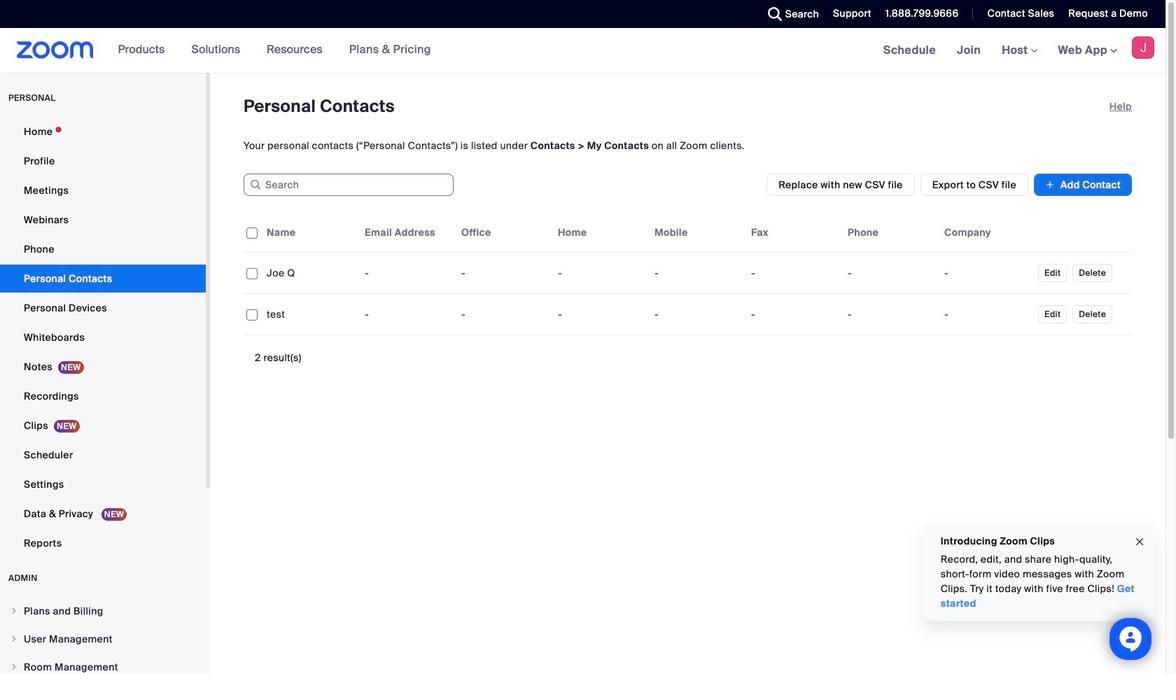 Task type: locate. For each thing, give the bounding box(es) containing it.
right image
[[10, 663, 18, 672]]

close image
[[1135, 534, 1146, 550]]

profile picture image
[[1133, 36, 1155, 59]]

menu item
[[0, 598, 206, 625], [0, 626, 206, 653], [0, 654, 206, 675]]

banner
[[0, 28, 1166, 74]]

application
[[244, 213, 1143, 346]]

product information navigation
[[108, 28, 442, 73]]

2 vertical spatial menu item
[[0, 654, 206, 675]]

1 vertical spatial menu item
[[0, 626, 206, 653]]

right image
[[10, 607, 18, 616], [10, 635, 18, 644]]

0 vertical spatial menu item
[[0, 598, 206, 625]]

1 menu item from the top
[[0, 598, 206, 625]]

1 vertical spatial right image
[[10, 635, 18, 644]]

Search Contacts Input text field
[[244, 174, 454, 196]]

0 vertical spatial right image
[[10, 607, 18, 616]]

cell
[[843, 259, 939, 287], [939, 259, 1036, 287], [843, 301, 939, 329], [939, 301, 1036, 329]]

zoom logo image
[[17, 41, 94, 59]]



Task type: vqa. For each thing, say whether or not it's contained in the screenshot.
product information navigation
yes



Task type: describe. For each thing, give the bounding box(es) containing it.
2 right image from the top
[[10, 635, 18, 644]]

add image
[[1046, 178, 1056, 192]]

2 menu item from the top
[[0, 626, 206, 653]]

3 menu item from the top
[[0, 654, 206, 675]]

meetings navigation
[[873, 28, 1166, 74]]

personal menu menu
[[0, 118, 206, 559]]

1 right image from the top
[[10, 607, 18, 616]]

admin menu menu
[[0, 598, 206, 675]]



